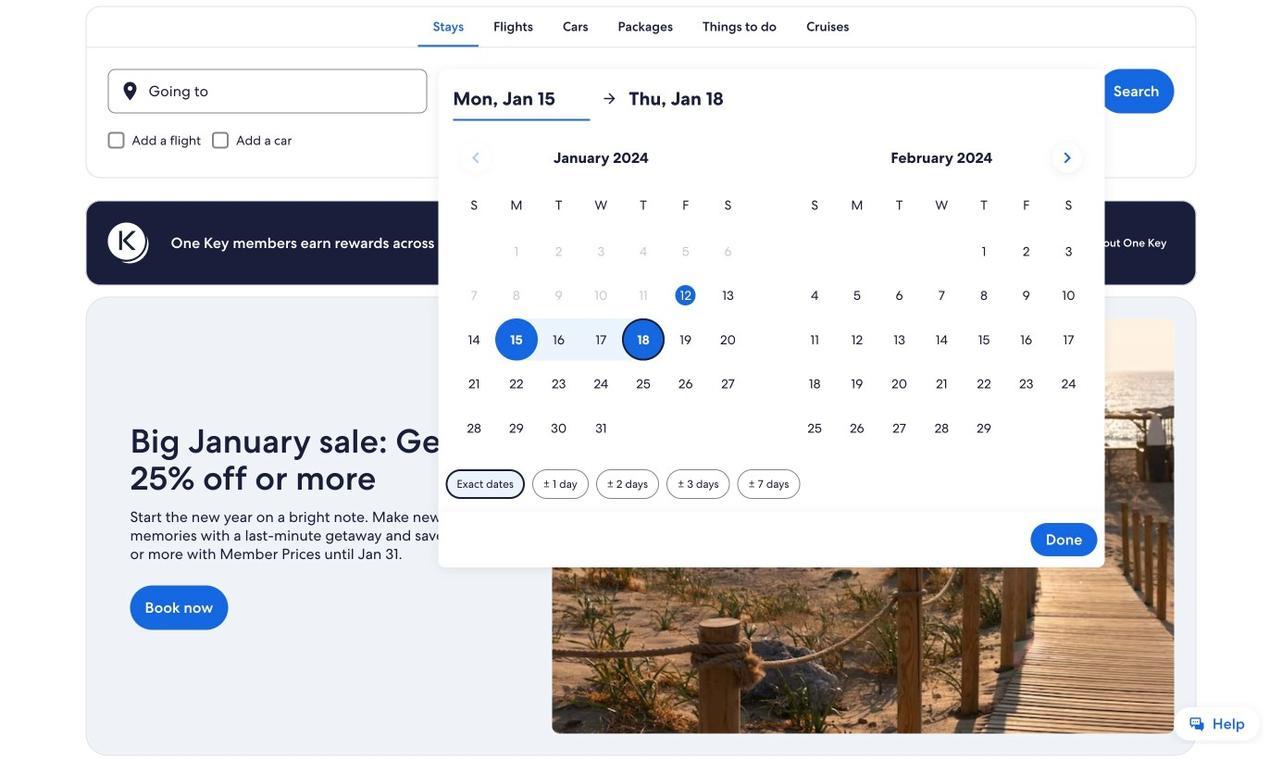Task type: vqa. For each thing, say whether or not it's contained in the screenshot.
directional icon
yes



Task type: locate. For each thing, give the bounding box(es) containing it.
january 2024 element
[[453, 195, 749, 451]]

tab list
[[86, 6, 1197, 47]]

february 2024 element
[[794, 195, 1090, 451]]

application
[[453, 136, 1090, 451]]



Task type: describe. For each thing, give the bounding box(es) containing it.
today element
[[676, 285, 696, 306]]

next month image
[[1056, 147, 1078, 169]]

directional image
[[601, 90, 618, 107]]

previous month image
[[465, 147, 487, 169]]



